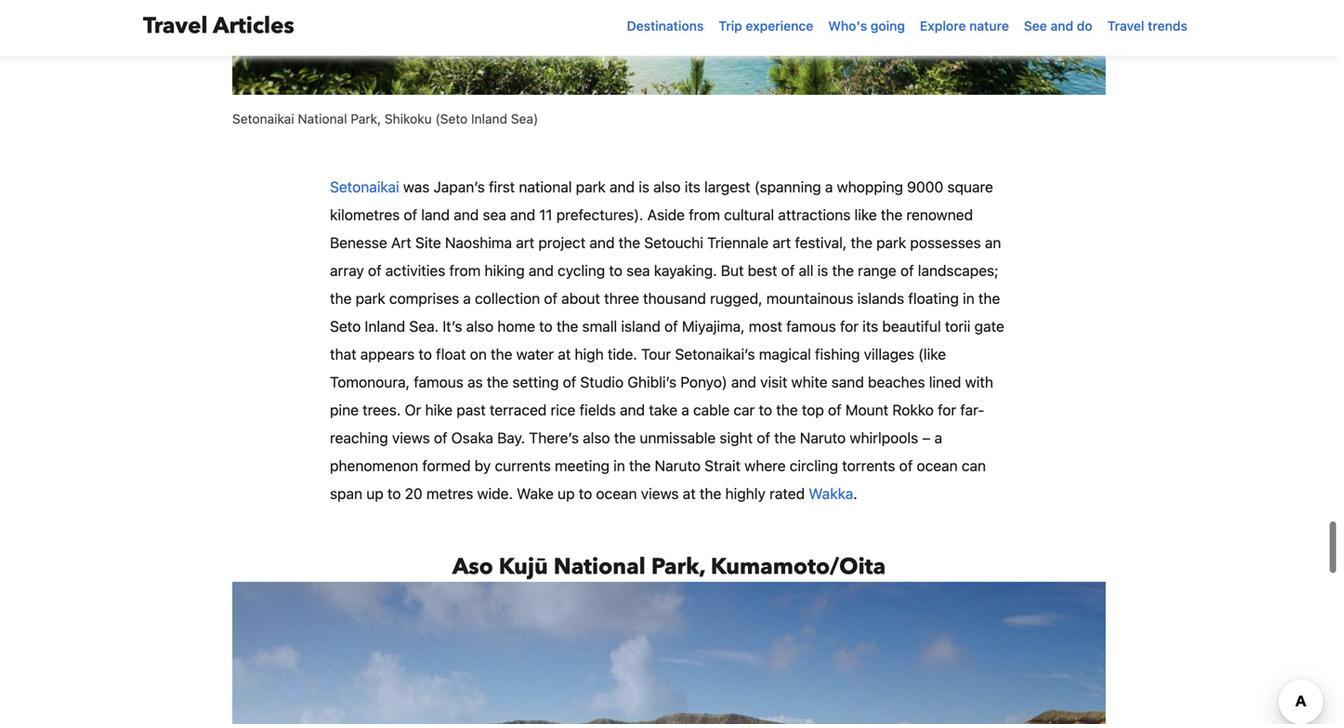 Task type: locate. For each thing, give the bounding box(es) containing it.
rated
[[770, 485, 805, 502]]

1 horizontal spatial also
[[583, 429, 610, 447]]

1 horizontal spatial naruto
[[800, 429, 846, 447]]

of right top
[[828, 401, 842, 419]]

from
[[689, 206, 720, 224], [449, 262, 481, 279]]

1 horizontal spatial setonaikai
[[330, 178, 399, 196]]

ocean down –
[[917, 457, 958, 474]]

0 vertical spatial also
[[654, 178, 681, 196]]

mountainous
[[767, 290, 854, 307]]

a right take
[[682, 401, 689, 419]]

circling
[[790, 457, 838, 474]]

of
[[404, 206, 417, 224], [368, 262, 382, 279], [781, 262, 795, 279], [901, 262, 914, 279], [544, 290, 558, 307], [665, 317, 678, 335], [563, 373, 576, 391], [828, 401, 842, 419], [434, 429, 447, 447], [757, 429, 771, 447], [899, 457, 913, 474]]

0 vertical spatial views
[[392, 429, 430, 447]]

0 horizontal spatial ocean
[[596, 485, 637, 502]]

metres
[[427, 485, 473, 502]]

sea.
[[409, 317, 439, 335]]

2 horizontal spatial also
[[654, 178, 681, 196]]

to up three
[[609, 262, 623, 279]]

cultural
[[724, 206, 774, 224]]

0 horizontal spatial from
[[449, 262, 481, 279]]

at
[[558, 345, 571, 363], [683, 485, 696, 502]]

0 horizontal spatial travel
[[143, 11, 208, 41]]

with
[[965, 373, 994, 391]]

also right it's
[[466, 317, 494, 335]]

naruto down unmissable
[[655, 457, 701, 474]]

attractions
[[778, 206, 851, 224]]

islands
[[858, 290, 905, 307]]

0 horizontal spatial setonaikai
[[232, 111, 294, 126]]

art up hiking
[[516, 234, 535, 251]]

at left highly at the bottom of page
[[683, 485, 696, 502]]

the right on
[[491, 345, 513, 363]]

from down largest
[[689, 206, 720, 224]]

2 vertical spatial also
[[583, 429, 610, 447]]

the right as
[[487, 373, 509, 391]]

torii
[[945, 317, 971, 335]]

park up prefectures).
[[576, 178, 606, 196]]

travel trends
[[1108, 18, 1188, 33]]

currents
[[495, 457, 551, 474]]

0 vertical spatial sea
[[483, 206, 506, 224]]

1 horizontal spatial in
[[963, 290, 975, 307]]

1 horizontal spatial inland
[[471, 111, 508, 126]]

art up best in the right top of the page
[[773, 234, 791, 251]]

0 vertical spatial for
[[840, 317, 859, 335]]

0 horizontal spatial national
[[298, 111, 347, 126]]

setting
[[513, 373, 559, 391]]

0 vertical spatial in
[[963, 290, 975, 307]]

in
[[963, 290, 975, 307], [614, 457, 625, 474]]

for up fishing
[[840, 317, 859, 335]]

1 vertical spatial national
[[554, 552, 646, 582]]

0 vertical spatial setonaikai
[[232, 111, 294, 126]]

best
[[748, 262, 778, 279]]

1 horizontal spatial from
[[689, 206, 720, 224]]

1 vertical spatial from
[[449, 262, 481, 279]]

to right car
[[759, 401, 772, 419]]

first
[[489, 178, 515, 196]]

explore nature link
[[913, 9, 1017, 43]]

2 vertical spatial park
[[356, 290, 385, 307]]

park down "array"
[[356, 290, 385, 307]]

1 vertical spatial sea
[[627, 262, 650, 279]]

festival,
[[795, 234, 847, 251]]

beaches
[[868, 373, 925, 391]]

of right the range
[[901, 262, 914, 279]]

1 vertical spatial park,
[[651, 552, 705, 582]]

the down like at the top right of the page
[[851, 234, 873, 251]]

1 horizontal spatial is
[[818, 262, 829, 279]]

ocean down meeting
[[596, 485, 637, 502]]

an
[[985, 234, 1001, 251]]

bay.
[[497, 429, 525, 447]]

that
[[330, 345, 357, 363]]

cable
[[693, 401, 730, 419]]

is right all
[[818, 262, 829, 279]]

rice
[[551, 401, 576, 419]]

famous up hike
[[414, 373, 464, 391]]

reaching
[[330, 429, 388, 447]]

1 vertical spatial its
[[863, 317, 879, 335]]

in down landscapes;
[[963, 290, 975, 307]]

1 vertical spatial at
[[683, 485, 696, 502]]

and down japan's in the top of the page
[[454, 206, 479, 224]]

0 vertical spatial at
[[558, 345, 571, 363]]

tide.
[[608, 345, 637, 363]]

0 horizontal spatial for
[[840, 317, 859, 335]]

of left land
[[404, 206, 417, 224]]

aside
[[648, 206, 685, 224]]

phenomenon
[[330, 457, 418, 474]]

the left top
[[776, 401, 798, 419]]

a left collection
[[463, 290, 471, 307]]

pine
[[330, 401, 359, 419]]

1 horizontal spatial travel
[[1108, 18, 1145, 33]]

famous down mountainous
[[786, 317, 836, 335]]

1 vertical spatial naruto
[[655, 457, 701, 474]]

the down strait
[[700, 485, 722, 502]]

park,
[[351, 111, 381, 126], [651, 552, 705, 582]]

up right wake
[[558, 485, 575, 502]]

land
[[421, 206, 450, 224]]

ocean
[[917, 457, 958, 474], [596, 485, 637, 502]]

(spanning
[[754, 178, 821, 196]]

the up gate
[[979, 290, 1000, 307]]

up down phenomenon
[[366, 485, 384, 502]]

1 vertical spatial park
[[877, 234, 906, 251]]

appears
[[360, 345, 415, 363]]

of up rice
[[563, 373, 576, 391]]

park up the range
[[877, 234, 906, 251]]

0 horizontal spatial famous
[[414, 373, 464, 391]]

national
[[298, 111, 347, 126], [554, 552, 646, 582]]

its left largest
[[685, 178, 701, 196]]

views down or
[[392, 429, 430, 447]]

and
[[1051, 18, 1074, 33], [610, 178, 635, 196], [454, 206, 479, 224], [510, 206, 535, 224], [590, 234, 615, 251], [529, 262, 554, 279], [731, 373, 757, 391], [620, 401, 645, 419]]

triennale
[[707, 234, 769, 251]]

is up aside
[[639, 178, 650, 196]]

from down naoshima
[[449, 262, 481, 279]]

sight
[[720, 429, 753, 447]]

who's
[[828, 18, 867, 33]]

0 vertical spatial is
[[639, 178, 650, 196]]

it's
[[443, 317, 462, 335]]

was
[[403, 178, 430, 196]]

1 horizontal spatial famous
[[786, 317, 836, 335]]

art
[[391, 234, 412, 251]]

0 vertical spatial its
[[685, 178, 701, 196]]

and left do
[[1051, 18, 1074, 33]]

1 vertical spatial also
[[466, 317, 494, 335]]

travel for travel articles
[[143, 11, 208, 41]]

benesse
[[330, 234, 387, 251]]

and up prefectures).
[[610, 178, 635, 196]]

beautiful
[[882, 317, 941, 335]]

prefectures).
[[556, 206, 644, 224]]

0 vertical spatial ocean
[[917, 457, 958, 474]]

osaka
[[451, 429, 493, 447]]

inland
[[471, 111, 508, 126], [365, 317, 405, 335]]

1 horizontal spatial for
[[938, 401, 957, 419]]

also down fields
[[583, 429, 610, 447]]

inland up appears
[[365, 317, 405, 335]]

travel
[[143, 11, 208, 41], [1108, 18, 1145, 33]]

and down project
[[529, 262, 554, 279]]

1 horizontal spatial park,
[[651, 552, 705, 582]]

travel right do
[[1108, 18, 1145, 33]]

0 horizontal spatial art
[[516, 234, 535, 251]]

–
[[922, 429, 931, 447]]

0 vertical spatial from
[[689, 206, 720, 224]]

a up the attractions
[[825, 178, 833, 196]]

national up setonaikai link
[[298, 111, 347, 126]]

park
[[576, 178, 606, 196], [877, 234, 906, 251], [356, 290, 385, 307]]

2 up from the left
[[558, 485, 575, 502]]

travel articles
[[143, 11, 294, 41]]

rokko
[[893, 401, 934, 419]]

0 horizontal spatial is
[[639, 178, 650, 196]]

inland left sea)
[[471, 111, 508, 126]]

its down islands in the right of the page
[[863, 317, 879, 335]]

trip experience
[[719, 18, 814, 33]]

1 horizontal spatial park
[[576, 178, 606, 196]]

setonaikai's
[[675, 345, 755, 363]]

1 horizontal spatial ocean
[[917, 457, 958, 474]]

wakka
[[809, 485, 853, 502]]

and up car
[[731, 373, 757, 391]]

small
[[582, 317, 617, 335]]

2 horizontal spatial park
[[877, 234, 906, 251]]

naruto up 'circling' at the right
[[800, 429, 846, 447]]

1 horizontal spatial art
[[773, 234, 791, 251]]

kujū
[[499, 552, 548, 582]]

hike
[[425, 401, 453, 419]]

meeting
[[555, 457, 610, 474]]

strait
[[705, 457, 741, 474]]

1 horizontal spatial up
[[558, 485, 575, 502]]

the left the range
[[832, 262, 854, 279]]

where
[[745, 457, 786, 474]]

ghibli's
[[628, 373, 677, 391]]

1 vertical spatial views
[[641, 485, 679, 502]]

travel left articles
[[143, 11, 208, 41]]

site
[[415, 234, 441, 251]]

for left the far-
[[938, 401, 957, 419]]

japan's
[[434, 178, 485, 196]]

inland inside was japan's first national park and is also its largest (spanning a whopping 9000 square kilometres of land and sea and 11 prefectures). aside from cultural attractions like the renowned benesse art site naoshima art project and the setouchi triennale art festival, the park possesses an array of activities from hiking and cycling to sea kayaking. but best of all is the range of landscapes; the park comprises a collection of about three thousand rugged, mountainous islands floating in the seto inland sea. it's also home to the small island of miyajima, most famous for its beautiful torii gate that appears to float on the water at high tide. tour setonaikai's magical fishing villages (like tomonoura, famous as the setting of studio ghibli's ponyo) and visit white sand beaches lined with pine trees. or hike past terraced rice fields and take a cable car to the top of mount rokko for far- reaching views of osaka bay. there's also the unmissable sight of the naruto whirlpools – a phenomenon formed by currents meeting in the naruto strait where circling torrents of ocean can span up to 20 metres wide. wake up to ocean views at the highly rated
[[365, 317, 405, 335]]

0 horizontal spatial views
[[392, 429, 430, 447]]

sea up three
[[627, 262, 650, 279]]

0 horizontal spatial up
[[366, 485, 384, 502]]

national
[[519, 178, 572, 196]]

magical
[[759, 345, 811, 363]]

articles
[[213, 11, 294, 41]]

naoshima
[[445, 234, 512, 251]]

1 vertical spatial in
[[614, 457, 625, 474]]

0 horizontal spatial its
[[685, 178, 701, 196]]

the down unmissable
[[629, 457, 651, 474]]

a
[[825, 178, 833, 196], [463, 290, 471, 307], [682, 401, 689, 419], [935, 429, 943, 447]]

0 vertical spatial famous
[[786, 317, 836, 335]]

0 horizontal spatial park
[[356, 290, 385, 307]]

0 horizontal spatial inland
[[365, 317, 405, 335]]

1 vertical spatial setonaikai
[[330, 178, 399, 196]]

in right meeting
[[614, 457, 625, 474]]

1 vertical spatial inland
[[365, 317, 405, 335]]

1 horizontal spatial national
[[554, 552, 646, 582]]

at left the "high"
[[558, 345, 571, 363]]

to left float at the left
[[419, 345, 432, 363]]

0 horizontal spatial at
[[558, 345, 571, 363]]

0 vertical spatial naruto
[[800, 429, 846, 447]]

villages
[[864, 345, 915, 363]]

national right kujū
[[554, 552, 646, 582]]

sea down the first
[[483, 206, 506, 224]]

the down prefectures).
[[619, 234, 641, 251]]

of right "array"
[[368, 262, 382, 279]]

trees.
[[363, 401, 401, 419]]

sand
[[832, 373, 864, 391]]

0 horizontal spatial park,
[[351, 111, 381, 126]]

also up aside
[[654, 178, 681, 196]]

sea
[[483, 206, 506, 224], [627, 262, 650, 279]]

views down unmissable
[[641, 485, 679, 502]]

(seto
[[435, 111, 468, 126]]

high
[[575, 345, 604, 363]]

who's going link
[[821, 9, 913, 43]]

its
[[685, 178, 701, 196], [863, 317, 879, 335]]

1 art from the left
[[516, 234, 535, 251]]



Task type: vqa. For each thing, say whether or not it's contained in the screenshot.
Sea) at the top left of the page
yes



Task type: describe. For each thing, give the bounding box(es) containing it.
about
[[562, 290, 600, 307]]

setonaikai for setonaikai
[[330, 178, 399, 196]]

formed
[[422, 457, 471, 474]]

destinations
[[627, 18, 704, 33]]

take
[[649, 401, 678, 419]]

far-
[[960, 401, 985, 419]]

floating
[[908, 290, 959, 307]]

the up seto
[[330, 290, 352, 307]]

1 vertical spatial ocean
[[596, 485, 637, 502]]

lined
[[929, 373, 961, 391]]

to down meeting
[[579, 485, 592, 502]]

trip experience link
[[711, 9, 821, 43]]

20
[[405, 485, 423, 502]]

tomonoura,
[[330, 373, 410, 391]]

whopping
[[837, 178, 903, 196]]

explore
[[920, 18, 966, 33]]

0 vertical spatial inland
[[471, 111, 508, 126]]

array
[[330, 262, 364, 279]]

trip
[[719, 18, 742, 33]]

activities
[[386, 262, 445, 279]]

aso kujū national park, kumamoto/oita
[[452, 552, 886, 582]]

thousand
[[643, 290, 706, 307]]

of left about
[[544, 290, 558, 307]]

a right –
[[935, 429, 943, 447]]

fishing
[[815, 345, 860, 363]]

the down fields
[[614, 429, 636, 447]]

largest
[[705, 178, 751, 196]]

and left take
[[620, 401, 645, 419]]

and down prefectures).
[[590, 234, 615, 251]]

range
[[858, 262, 897, 279]]

project
[[538, 234, 586, 251]]

but
[[721, 262, 744, 279]]

0 horizontal spatial also
[[466, 317, 494, 335]]

wakka .
[[809, 485, 858, 502]]

0 horizontal spatial in
[[614, 457, 625, 474]]

0 vertical spatial park
[[576, 178, 606, 196]]

0 horizontal spatial sea
[[483, 206, 506, 224]]

do
[[1077, 18, 1093, 33]]

possesses
[[910, 234, 981, 251]]

rugged,
[[710, 290, 763, 307]]

trends
[[1148, 18, 1188, 33]]

terraced
[[490, 401, 547, 419]]

as
[[468, 373, 483, 391]]

1 horizontal spatial views
[[641, 485, 679, 502]]

kayaking.
[[654, 262, 717, 279]]

going
[[871, 18, 905, 33]]

there's
[[529, 429, 579, 447]]

like
[[855, 206, 877, 224]]

visit
[[760, 373, 788, 391]]

the down about
[[557, 317, 578, 335]]

nature
[[970, 18, 1009, 33]]

past
[[457, 401, 486, 419]]

see
[[1024, 18, 1047, 33]]

1 up from the left
[[366, 485, 384, 502]]

experience
[[746, 18, 814, 33]]

fields
[[580, 401, 616, 419]]

(like
[[918, 345, 946, 363]]

can
[[962, 457, 986, 474]]

of down whirlpools
[[899, 457, 913, 474]]

of down thousand
[[665, 317, 678, 335]]

the up "where"
[[774, 429, 796, 447]]

shikoku
[[385, 111, 432, 126]]

highly
[[725, 485, 766, 502]]

landscapes;
[[918, 262, 999, 279]]

wake
[[517, 485, 554, 502]]

comprises
[[389, 290, 459, 307]]

setonaikai for setonaikai national park, shikoku (seto inland sea)
[[232, 111, 294, 126]]

to left 20
[[387, 485, 401, 502]]

of down hike
[[434, 429, 447, 447]]

travel for travel trends
[[1108, 18, 1145, 33]]

water
[[516, 345, 554, 363]]

island
[[621, 317, 661, 335]]

0 vertical spatial park,
[[351, 111, 381, 126]]

mount
[[846, 401, 889, 419]]

0 vertical spatial national
[[298, 111, 347, 126]]

explore nature
[[920, 18, 1009, 33]]

1 horizontal spatial at
[[683, 485, 696, 502]]

to right home
[[539, 317, 553, 335]]

and left 11
[[510, 206, 535, 224]]

2 art from the left
[[773, 234, 791, 251]]

kilometres
[[330, 206, 400, 224]]

the right like at the top right of the page
[[881, 206, 903, 224]]

destinations link
[[620, 9, 711, 43]]

setonaikai link
[[330, 178, 399, 196]]

of right the sight
[[757, 429, 771, 447]]

renowned
[[907, 206, 973, 224]]

1 vertical spatial famous
[[414, 373, 464, 391]]

all
[[799, 262, 814, 279]]

1 vertical spatial for
[[938, 401, 957, 419]]

was japan's first national park and is also its largest (spanning a whopping 9000 square kilometres of land and sea and 11 prefectures). aside from cultural attractions like the renowned benesse art site naoshima art project and the setouchi triennale art festival, the park possesses an array of activities from hiking and cycling to sea kayaking. but best of all is the range of landscapes; the park comprises a collection of about three thousand rugged, mountainous islands floating in the seto inland sea. it's also home to the small island of miyajima, most famous for its beautiful torii gate that appears to float on the water at high tide. tour setonaikai's magical fishing villages (like tomonoura, famous as the setting of studio ghibli's ponyo) and visit white sand beaches lined with pine trees. or hike past terraced rice fields and take a cable car to the top of mount rokko for far- reaching views of osaka bay. there's also the unmissable sight of the naruto whirlpools – a phenomenon formed by currents meeting in the naruto strait where circling torrents of ocean can span up to 20 metres wide. wake up to ocean views at the highly rated
[[330, 178, 1005, 502]]

1 vertical spatial is
[[818, 262, 829, 279]]

torrents
[[842, 457, 896, 474]]

car
[[734, 401, 755, 419]]

1 horizontal spatial sea
[[627, 262, 650, 279]]

home
[[498, 317, 535, 335]]

see and do
[[1024, 18, 1093, 33]]

wide.
[[477, 485, 513, 502]]

studio
[[580, 373, 624, 391]]

sea)
[[511, 111, 538, 126]]

of left all
[[781, 262, 795, 279]]

wakka link
[[809, 485, 853, 502]]

collection
[[475, 290, 540, 307]]

1 horizontal spatial its
[[863, 317, 879, 335]]

whirlpools
[[850, 429, 919, 447]]

0 horizontal spatial naruto
[[655, 457, 701, 474]]

aso
[[452, 552, 493, 582]]

miyajima,
[[682, 317, 745, 335]]



